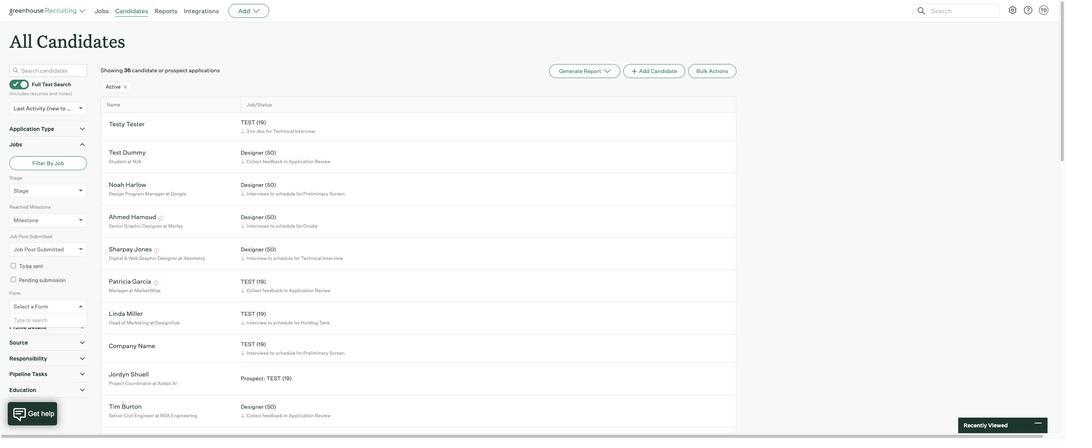 Task type: describe. For each thing, give the bounding box(es) containing it.
to for last activity (new to old)
[[60, 105, 66, 111]]

tim burton senior civil engineer at rsa engineering
[[109, 403, 197, 418]]

0 vertical spatial type
[[41, 125, 54, 132]]

schedule for designer (50) interviews to schedule for preliminary screen
[[276, 191, 295, 197]]

schedule for test (19) interview to schedule for holding tank
[[273, 320, 293, 326]]

ahmed hamoud link
[[109, 213, 156, 222]]

td button
[[1038, 4, 1050, 16]]

2 vertical spatial job
[[14, 246, 23, 253]]

(19) for test (19) interview to schedule for holding tank
[[256, 311, 266, 317]]

test (19) interviews to schedule for preliminary screen
[[241, 341, 345, 356]]

reset filters button
[[9, 402, 56, 416]]

coordinator
[[125, 380, 151, 386]]

review for tim burton
[[315, 413, 331, 418]]

candidate reports are now available! apply filters and select "view in app" element
[[550, 64, 620, 78]]

jones
[[134, 245, 152, 253]]

application for manager at marketwise
[[289, 287, 314, 293]]

collect feedback in application review link for dummy
[[240, 158, 333, 165]]

notes)
[[59, 91, 72, 96]]

candidates link
[[115, 7, 148, 15]]

designer (50) collect feedback in application review for dummy
[[241, 149, 331, 164]]

To be sent checkbox
[[11, 263, 16, 268]]

3
[[247, 128, 249, 134]]

add candidate
[[639, 68, 677, 74]]

Pending submission checkbox
[[11, 277, 16, 282]]

marketing
[[127, 320, 149, 326]]

ahmed
[[109, 213, 130, 221]]

0 horizontal spatial manager
[[109, 287, 128, 293]]

to
[[19, 263, 25, 269]]

jordyn
[[109, 370, 129, 378]]

schedule for test (19) interviews to schedule for preliminary screen
[[276, 350, 295, 356]]

designer (50) interviews to schedule for onsite
[[241, 214, 318, 229]]

test for test (19) interview to schedule for holding tank
[[241, 311, 255, 317]]

type to search
[[14, 317, 48, 323]]

n/a
[[133, 158, 141, 164]]

generate report button
[[550, 64, 620, 78]]

select a form
[[14, 303, 48, 310]]

linda miller head of marketing at designhub
[[109, 310, 180, 326]]

ai
[[172, 380, 177, 386]]

patricia garcia has been in application review for more than 5 days image
[[153, 281, 160, 285]]

at inside noah harlow design program manager at google
[[165, 191, 170, 197]]

(includes
[[9, 91, 29, 96]]

job inside button
[[55, 160, 64, 166]]

select
[[14, 303, 30, 310]]

designer (50) interviews to schedule for preliminary screen
[[241, 182, 345, 197]]

(50) inside designer (50) interview to schedule for technical interview
[[265, 246, 276, 253]]

add for add candidate
[[639, 68, 650, 74]]

collect inside 'test (19) collect feedback in application review'
[[247, 287, 262, 293]]

noah harlow design program manager at google
[[109, 181, 186, 197]]

last activity (new to old) option
[[14, 105, 77, 111]]

designer for digital & web graphic designer at xeometry
[[241, 246, 264, 253]]

filter
[[32, 160, 46, 166]]

applications
[[189, 67, 220, 74]]

at inside "jordyn shuell project coordinator at adept ai"
[[152, 380, 157, 386]]

1 vertical spatial post
[[24, 246, 36, 253]]

patricia garcia link
[[109, 278, 151, 287]]

at inside the linda miller head of marketing at designhub
[[150, 320, 154, 326]]

for for test (19) interview to schedule for holding tank
[[294, 320, 300, 326]]

profile
[[9, 324, 27, 330]]

manager inside noah harlow design program manager at google
[[145, 191, 164, 197]]

jobs link
[[95, 7, 109, 15]]

details
[[28, 324, 46, 330]]

prospect
[[165, 67, 188, 74]]

form element
[[9, 290, 87, 328]]

0 vertical spatial jobs
[[95, 7, 109, 15]]

for for test (19) interviews to schedule for preliminary screen
[[296, 350, 302, 356]]

designer for design program manager at google
[[241, 182, 264, 188]]

harlow
[[126, 181, 146, 189]]

0 vertical spatial graphic
[[124, 223, 141, 229]]

interviews for designer (50) interviews to schedule for preliminary screen
[[247, 191, 269, 197]]

designer for senior civil engineer at rsa engineering
[[241, 403, 264, 410]]

testy
[[109, 120, 125, 128]]

search
[[32, 317, 48, 323]]

0 vertical spatial form
[[9, 290, 21, 296]]

full
[[32, 81, 41, 87]]

0 horizontal spatial name
[[107, 102, 120, 108]]

submission
[[39, 277, 66, 283]]

for for designer (50) interview to schedule for technical interview
[[294, 255, 300, 261]]

linda miller link
[[109, 310, 143, 319]]

testy tester link
[[109, 120, 145, 129]]

job post submitted element
[[9, 233, 87, 262]]

1 vertical spatial stage
[[14, 187, 29, 194]]

google
[[171, 191, 186, 197]]

(50) for test dummy
[[265, 149, 276, 156]]

at left xeometry
[[178, 255, 183, 261]]

job/status
[[247, 102, 272, 108]]

full text search (includes resumes and notes)
[[9, 81, 72, 96]]

test for test (19) interviews to schedule for preliminary screen
[[241, 341, 255, 348]]

to for designer (50) interviews to schedule for preliminary screen
[[270, 191, 275, 197]]

morley
[[168, 223, 183, 229]]

at inside tim burton senior civil engineer at rsa engineering
[[155, 413, 159, 418]]

manager at marketwise
[[109, 287, 161, 293]]

prospect: test (19)
[[241, 375, 292, 382]]

checkmark image
[[13, 81, 19, 87]]

none field inside form element
[[14, 300, 16, 313]]

showing 36 candidate or prospect applications
[[101, 67, 220, 74]]

digital
[[109, 255, 123, 261]]

designer (50) collect feedback in application review for burton
[[241, 403, 331, 418]]

source
[[9, 339, 28, 346]]

dummy
[[123, 149, 146, 156]]

in inside 'test (19) collect feedback in application review'
[[284, 287, 288, 293]]

interviews for designer (50) interviews to schedule for onsite
[[247, 223, 269, 229]]

name inside company name 'link'
[[138, 342, 155, 350]]

head
[[109, 320, 120, 326]]

jordyn shuell link
[[109, 370, 149, 379]]

be
[[26, 263, 32, 269]]

or
[[159, 67, 164, 74]]

filter by job button
[[9, 156, 87, 170]]

schedule for designer (50) interviews to schedule for onsite
[[276, 223, 295, 229]]

candidate
[[651, 68, 677, 74]]

0 vertical spatial job post submitted
[[9, 233, 52, 239]]

0 vertical spatial candidates
[[115, 7, 148, 15]]

filter by job
[[32, 160, 64, 166]]

tim
[[109, 403, 120, 410]]

preliminary for (19)
[[303, 350, 328, 356]]

collect feedback in application review link for burton
[[240, 412, 333, 419]]

1 vertical spatial milestone
[[14, 217, 39, 223]]

active
[[106, 84, 121, 90]]

for for designer (50) interviews to schedule for preliminary screen
[[296, 191, 302, 197]]

1 vertical spatial job post submitted
[[14, 246, 64, 253]]

Search candidates field
[[9, 64, 87, 77]]

xeometry
[[184, 255, 205, 261]]

pipeline
[[9, 371, 31, 377]]

hamoud
[[131, 213, 156, 221]]

in for dummy
[[284, 158, 288, 164]]

type inside form element
[[14, 317, 25, 323]]

prospect:
[[241, 375, 265, 382]]

rsa
[[160, 413, 170, 418]]

generate report
[[559, 68, 601, 74]]

company name link
[[109, 342, 155, 351]]

to be sent
[[19, 263, 43, 269]]

profile details
[[9, 324, 46, 330]]

(19) for test (19) 3 to-dos for technical interview
[[256, 119, 266, 126]]

feedback for tim burton
[[263, 413, 283, 418]]

1 vertical spatial submitted
[[37, 246, 64, 253]]



Task type: vqa. For each thing, say whether or not it's contained in the screenshot.
Edit within TOMORROW USER(S): TEST DUMTWO, RECRUITER, AND COORDINATOR THIS CANDIDATE ATE ALL OF THE CHEESE DURING THEIR INTERVIEW. IF THEY ARE HIRED, WE WILL NEED TO SWITCH SNACKS TO ENSURE ENOUGH REMAINS FO... EDIT | DISMISS
no



Task type: locate. For each thing, give the bounding box(es) containing it.
1 senior from the top
[[109, 223, 123, 229]]

interviews inside 'designer (50) interviews to schedule for preliminary screen'
[[247, 191, 269, 197]]

interview inside test (19) interview to schedule for holding tank
[[247, 320, 267, 326]]

for for test (19) 3 to-dos for technical interview
[[266, 128, 272, 134]]

senior down tim
[[109, 413, 123, 418]]

report
[[584, 68, 601, 74]]

(50)
[[265, 149, 276, 156], [265, 182, 276, 188], [265, 214, 276, 220], [265, 246, 276, 253], [265, 403, 276, 410]]

1 vertical spatial collect feedback in application review link
[[240, 287, 333, 294]]

at down patricia garcia link at the left bottom of the page
[[129, 287, 133, 293]]

to inside 'designer (50) interviews to schedule for preliminary screen'
[[270, 191, 275, 197]]

engineering
[[171, 413, 197, 418]]

3 in from the top
[[284, 413, 288, 418]]

0 vertical spatial interviews to schedule for preliminary screen link
[[240, 190, 347, 197]]

designer for senior graphic designer at morley
[[241, 214, 264, 220]]

digital & web graphic designer at xeometry
[[109, 255, 205, 261]]

1 vertical spatial interviews
[[247, 223, 269, 229]]

(50) inside 'designer (50) interviews to schedule for preliminary screen'
[[265, 182, 276, 188]]

0 vertical spatial collect
[[247, 158, 262, 164]]

for inside 'designer (50) interviews to schedule for preliminary screen'
[[296, 191, 302, 197]]

1 vertical spatial senior
[[109, 413, 123, 418]]

1 interviews to schedule for preliminary screen link from the top
[[240, 190, 347, 197]]

viewed
[[988, 422, 1008, 429]]

0 horizontal spatial add
[[238, 7, 250, 15]]

schedule
[[276, 191, 295, 197], [276, 223, 295, 229], [273, 255, 293, 261], [273, 320, 293, 326], [276, 350, 295, 356]]

job post submitted down reached milestone element
[[9, 233, 52, 239]]

tester
[[126, 120, 145, 128]]

pending submission
[[19, 277, 66, 283]]

(50) down 3 to-dos for technical interview link
[[265, 149, 276, 156]]

stage
[[9, 175, 22, 181], [14, 187, 29, 194]]

to left old)
[[60, 105, 66, 111]]

schedule up 'test (19) collect feedback in application review'
[[273, 255, 293, 261]]

technical
[[273, 128, 294, 134], [301, 255, 322, 261]]

1 vertical spatial technical
[[301, 255, 322, 261]]

reached
[[9, 204, 28, 210]]

candidates right jobs link
[[115, 7, 148, 15]]

stage element
[[9, 174, 87, 203]]

test for test (19) 3 to-dos for technical interview
[[241, 119, 255, 126]]

project
[[109, 380, 124, 386]]

1 collect from the top
[[247, 158, 262, 164]]

to up profile details
[[26, 317, 31, 323]]

for up 'test (19) collect feedback in application review'
[[294, 255, 300, 261]]

review for test dummy
[[315, 158, 331, 164]]

candidates down jobs link
[[37, 30, 125, 52]]

2 designer (50) collect feedback in application review from the top
[[241, 403, 331, 418]]

collect for tim burton
[[247, 413, 262, 418]]

interview inside test (19) 3 to-dos for technical interview
[[295, 128, 315, 134]]

type
[[41, 125, 54, 132], [14, 317, 25, 323]]

designer (50) collect feedback in application review down 3 to-dos for technical interview link
[[241, 149, 331, 164]]

(50) up interview to schedule for technical interview link
[[265, 246, 276, 253]]

(50) for noah harlow
[[265, 182, 276, 188]]

3 feedback from the top
[[263, 413, 283, 418]]

for inside test (19) 3 to-dos for technical interview
[[266, 128, 272, 134]]

1 horizontal spatial manager
[[145, 191, 164, 197]]

manager down patricia
[[109, 287, 128, 293]]

2 collect from the top
[[247, 287, 262, 293]]

milestone down stage element
[[29, 204, 51, 210]]

2 interviews to schedule for preliminary screen link from the top
[[240, 349, 347, 357]]

to up test (19) interviews to schedule for preliminary screen
[[268, 320, 272, 326]]

senior down ahmed
[[109, 223, 123, 229]]

post down reached
[[19, 233, 28, 239]]

student
[[109, 158, 126, 164]]

at left rsa
[[155, 413, 159, 418]]

interviews to schedule for onsite link
[[240, 222, 320, 230]]

1 vertical spatial job
[[9, 233, 18, 239]]

to for test (19) interviews to schedule for preliminary screen
[[270, 350, 275, 356]]

responsibility
[[9, 355, 47, 362]]

(19) for test (19) collect feedback in application review
[[256, 278, 266, 285]]

type up profile
[[14, 317, 25, 323]]

application for student at n/a
[[289, 158, 314, 164]]

2 vertical spatial in
[[284, 413, 288, 418]]

for
[[266, 128, 272, 134], [296, 191, 302, 197], [296, 223, 302, 229], [294, 255, 300, 261], [294, 320, 300, 326], [296, 350, 302, 356]]

to inside test (19) interview to schedule for holding tank
[[268, 320, 272, 326]]

Search text field
[[929, 5, 992, 17]]

preliminary inside 'designer (50) interviews to schedule for preliminary screen'
[[303, 191, 328, 197]]

showing
[[101, 67, 123, 74]]

2 preliminary from the top
[[303, 350, 328, 356]]

1 vertical spatial designer (50) collect feedback in application review
[[241, 403, 331, 418]]

testy tester
[[109, 120, 145, 128]]

0 vertical spatial senior
[[109, 223, 123, 229]]

jobs down application type
[[9, 141, 22, 148]]

to up designer (50) interviews to schedule for onsite
[[270, 191, 275, 197]]

feedback up test (19) interview to schedule for holding tank
[[263, 287, 283, 293]]

1 vertical spatial feedback
[[263, 287, 283, 293]]

1 review from the top
[[315, 158, 331, 164]]

name right company
[[138, 342, 155, 350]]

1 feedback from the top
[[263, 158, 283, 164]]

2 collect feedback in application review link from the top
[[240, 287, 333, 294]]

for down the holding
[[296, 350, 302, 356]]

test
[[241, 119, 255, 126], [241, 278, 255, 285], [241, 311, 255, 317], [241, 341, 255, 348], [267, 375, 281, 382]]

engineer
[[134, 413, 154, 418]]

noah harlow link
[[109, 181, 146, 190]]

0 vertical spatial stage
[[9, 175, 22, 181]]

company name
[[109, 342, 155, 350]]

technical right dos
[[273, 128, 294, 134]]

to up 'test (19) collect feedback in application review'
[[268, 255, 272, 261]]

sent
[[33, 263, 43, 269]]

to up designer (50) interview to schedule for technical interview
[[270, 223, 275, 229]]

to up prospect: test (19)
[[270, 350, 275, 356]]

in
[[284, 158, 288, 164], [284, 287, 288, 293], [284, 413, 288, 418]]

reached milestone
[[9, 204, 51, 210]]

submitted down reached milestone element
[[29, 233, 52, 239]]

2 screen from the top
[[329, 350, 345, 356]]

at left "adept"
[[152, 380, 157, 386]]

1 vertical spatial jobs
[[9, 141, 22, 148]]

3 interviews from the top
[[247, 350, 269, 356]]

designer (50) collect feedback in application review down prospect: test (19)
[[241, 403, 331, 418]]

designer
[[241, 149, 264, 156], [241, 182, 264, 188], [241, 214, 264, 220], [142, 223, 162, 229], [241, 246, 264, 253], [158, 255, 177, 261], [241, 403, 264, 410]]

interviews inside test (19) interviews to schedule for preliminary screen
[[247, 350, 269, 356]]

5 (50) from the top
[[265, 403, 276, 410]]

interviews to schedule for preliminary screen link for (50)
[[240, 190, 347, 197]]

technical for (50)
[[301, 255, 322, 261]]

activity
[[26, 105, 46, 111]]

preliminary for (50)
[[303, 191, 328, 197]]

add candidate link
[[624, 64, 685, 78]]

for right dos
[[266, 128, 272, 134]]

1 horizontal spatial name
[[138, 342, 155, 350]]

designer inside designer (50) interviews to schedule for onsite
[[241, 214, 264, 220]]

at down ahmed hamoud has been in onsite for more than 21 days icon
[[163, 223, 167, 229]]

collect for test dummy
[[247, 158, 262, 164]]

1 vertical spatial preliminary
[[303, 350, 328, 356]]

1 vertical spatial review
[[315, 287, 331, 293]]

for inside test (19) interview to schedule for holding tank
[[294, 320, 300, 326]]

review inside 'test (19) collect feedback in application review'
[[315, 287, 331, 293]]

interviews to schedule for preliminary screen link
[[240, 190, 347, 197], [240, 349, 347, 357]]

schedule left onsite
[[276, 223, 295, 229]]

for up designer (50) interviews to schedule for onsite
[[296, 191, 302, 197]]

0 horizontal spatial type
[[14, 317, 25, 323]]

schedule left the holding
[[273, 320, 293, 326]]

0 vertical spatial submitted
[[29, 233, 52, 239]]

schedule inside designer (50) interview to schedule for technical interview
[[273, 255, 293, 261]]

2 vertical spatial collect feedback in application review link
[[240, 412, 333, 419]]

technical inside test (19) 3 to-dos for technical interview
[[273, 128, 294, 134]]

2 in from the top
[[284, 287, 288, 293]]

interviews to schedule for preliminary screen link for (19)
[[240, 349, 347, 357]]

all
[[9, 30, 33, 52]]

test inside 'test (19) collect feedback in application review'
[[241, 278, 255, 285]]

to for designer (50) interviews to schedule for onsite
[[270, 223, 275, 229]]

(19) inside test (19) interview to schedule for holding tank
[[256, 311, 266, 317]]

collect
[[247, 158, 262, 164], [247, 287, 262, 293], [247, 413, 262, 418]]

for inside designer (50) interviews to schedule for onsite
[[296, 223, 302, 229]]

job post submitted up sent
[[14, 246, 64, 253]]

1 vertical spatial interviews to schedule for preliminary screen link
[[240, 349, 347, 357]]

1 vertical spatial candidates
[[37, 30, 125, 52]]

type down last activity (new to old) option
[[41, 125, 54, 132]]

integrations
[[184, 7, 219, 15]]

(19) for test (19) interviews to schedule for preliminary screen
[[256, 341, 266, 348]]

to for designer (50) interview to schedule for technical interview
[[268, 255, 272, 261]]

1 vertical spatial form
[[35, 303, 48, 310]]

1 horizontal spatial jobs
[[95, 7, 109, 15]]

sharpay jones has been in technical interview for more than 14 days image
[[153, 248, 160, 253]]

at right marketing
[[150, 320, 154, 326]]

form right a
[[35, 303, 48, 310]]

burton
[[122, 403, 142, 410]]

0 horizontal spatial form
[[9, 290, 21, 296]]

ahmed hamoud has been in onsite for more than 21 days image
[[158, 216, 165, 221]]

sharpay
[[109, 245, 133, 253]]

2 review from the top
[[315, 287, 331, 293]]

3 collect feedback in application review link from the top
[[240, 412, 333, 419]]

0 vertical spatial manager
[[145, 191, 164, 197]]

name
[[107, 102, 120, 108], [138, 342, 155, 350]]

greenhouse recruiting image
[[9, 6, 79, 16]]

application for senior civil engineer at rsa engineering
[[289, 413, 314, 418]]

form down pending submission checkbox
[[9, 290, 21, 296]]

by
[[47, 160, 53, 166]]

1 in from the top
[[284, 158, 288, 164]]

0 vertical spatial in
[[284, 158, 288, 164]]

search
[[54, 81, 71, 87]]

post up to be sent
[[24, 246, 36, 253]]

screen inside test (19) interviews to schedule for preliminary screen
[[329, 350, 345, 356]]

at left the google
[[165, 191, 170, 197]]

(50) up interviews to schedule for onsite link
[[265, 214, 276, 220]]

jobs left candidates link
[[95, 7, 109, 15]]

holding
[[301, 320, 318, 326]]

0 vertical spatial feedback
[[263, 158, 283, 164]]

3 collect from the top
[[247, 413, 262, 418]]

add button
[[229, 4, 269, 18]]

1 preliminary from the top
[[303, 191, 328, 197]]

schedule up designer (50) interviews to schedule for onsite
[[276, 191, 295, 197]]

schedule inside designer (50) interviews to schedule for onsite
[[276, 223, 295, 229]]

preliminary
[[303, 191, 328, 197], [303, 350, 328, 356]]

ahmed hamoud
[[109, 213, 156, 221]]

interviews to schedule for preliminary screen link down interview to schedule for holding tank link
[[240, 349, 347, 357]]

designer inside 'designer (50) interviews to schedule for preliminary screen'
[[241, 182, 264, 188]]

for left onsite
[[296, 223, 302, 229]]

to-
[[250, 128, 257, 134]]

3 to-dos for technical interview link
[[240, 127, 317, 135]]

schedule for designer (50) interview to schedule for technical interview
[[273, 255, 293, 261]]

1 vertical spatial name
[[138, 342, 155, 350]]

(50) down prospect: test (19)
[[265, 403, 276, 410]]

designer (50) interview to schedule for technical interview
[[241, 246, 343, 261]]

tank
[[319, 320, 330, 326]]

marketwise
[[134, 287, 161, 293]]

&
[[124, 255, 127, 261]]

2 vertical spatial collect
[[247, 413, 262, 418]]

manager right 'program'
[[145, 191, 164, 197]]

graphic down "ahmed hamoud" link
[[124, 223, 141, 229]]

2 feedback from the top
[[263, 287, 283, 293]]

garcia
[[132, 278, 151, 285]]

bulk actions link
[[688, 64, 737, 78]]

2 vertical spatial interviews
[[247, 350, 269, 356]]

schedule inside test (19) interview to schedule for holding tank
[[273, 320, 293, 326]]

milestone down reached milestone
[[14, 217, 39, 223]]

reached milestone element
[[9, 203, 87, 233]]

(19) inside test (19) interviews to schedule for preliminary screen
[[256, 341, 266, 348]]

and
[[49, 91, 58, 96]]

0 vertical spatial interviews
[[247, 191, 269, 197]]

feedback down 3 to-dos for technical interview link
[[263, 158, 283, 164]]

0 vertical spatial milestone
[[29, 204, 51, 210]]

senior
[[109, 223, 123, 229], [109, 413, 123, 418]]

1 horizontal spatial type
[[41, 125, 54, 132]]

0 vertical spatial designer (50) collect feedback in application review
[[241, 149, 331, 164]]

2 interviews from the top
[[247, 223, 269, 229]]

for left the holding
[[294, 320, 300, 326]]

add for add
[[238, 7, 250, 15]]

reset filters
[[21, 406, 52, 412]]

feedback down prospect: test (19)
[[263, 413, 283, 418]]

1 vertical spatial in
[[284, 287, 288, 293]]

designer for student at n/a
[[241, 149, 264, 156]]

post
[[19, 233, 28, 239], [24, 246, 36, 253]]

test (19) 3 to-dos for technical interview
[[241, 119, 315, 134]]

jordyn shuell project coordinator at adept ai
[[109, 370, 177, 386]]

submitted up sent
[[37, 246, 64, 253]]

1 vertical spatial add
[[639, 68, 650, 74]]

0 vertical spatial add
[[238, 7, 250, 15]]

text
[[42, 81, 53, 87]]

1 collect feedback in application review link from the top
[[240, 158, 333, 165]]

1 horizontal spatial technical
[[301, 255, 322, 261]]

candidate
[[132, 67, 157, 74]]

senior graphic designer at morley
[[109, 223, 183, 229]]

(50) for tim burton
[[265, 403, 276, 410]]

graphic
[[124, 223, 141, 229], [139, 255, 157, 261]]

manager
[[145, 191, 164, 197], [109, 287, 128, 293]]

preliminary inside test (19) interviews to schedule for preliminary screen
[[303, 350, 328, 356]]

technical for (19)
[[273, 128, 294, 134]]

1 (50) from the top
[[265, 149, 276, 156]]

1 vertical spatial type
[[14, 317, 25, 323]]

education
[[9, 386, 36, 393]]

0 vertical spatial technical
[[273, 128, 294, 134]]

1 screen from the top
[[329, 191, 345, 197]]

4 (50) from the top
[[265, 246, 276, 253]]

2 (50) from the top
[[265, 182, 276, 188]]

1 vertical spatial screen
[[329, 350, 345, 356]]

0 vertical spatial post
[[19, 233, 28, 239]]

for for designer (50) interviews to schedule for onsite
[[296, 223, 302, 229]]

(19) inside 'test (19) collect feedback in application review'
[[256, 278, 266, 285]]

designhub
[[155, 320, 180, 326]]

technical inside designer (50) interview to schedule for technical interview
[[301, 255, 322, 261]]

feedback inside 'test (19) collect feedback in application review'
[[263, 287, 283, 293]]

3 (50) from the top
[[265, 214, 276, 220]]

test for test (19) collect feedback in application review
[[241, 278, 255, 285]]

td
[[1041, 7, 1047, 13]]

to for test (19) interview to schedule for holding tank
[[268, 320, 272, 326]]

interviews to schedule for preliminary screen link up designer (50) interviews to schedule for onsite
[[240, 190, 347, 197]]

noah
[[109, 181, 124, 189]]

senior inside tim burton senior civil engineer at rsa engineering
[[109, 413, 123, 418]]

0 vertical spatial job
[[55, 160, 64, 166]]

miller
[[127, 310, 143, 318]]

2 vertical spatial feedback
[[263, 413, 283, 418]]

1 interviews from the top
[[247, 191, 269, 197]]

interviews inside designer (50) interviews to schedule for onsite
[[247, 223, 269, 229]]

tim burton link
[[109, 403, 142, 412]]

for inside test (19) interviews to schedule for preliminary screen
[[296, 350, 302, 356]]

1 horizontal spatial form
[[35, 303, 48, 310]]

1 vertical spatial manager
[[109, 287, 128, 293]]

test dummy link
[[109, 149, 146, 158]]

for inside designer (50) interview to schedule for technical interview
[[294, 255, 300, 261]]

at left the n/a
[[127, 158, 132, 164]]

(50) up designer (50) interviews to schedule for onsite
[[265, 182, 276, 188]]

2 senior from the top
[[109, 413, 123, 418]]

1 vertical spatial graphic
[[139, 255, 157, 261]]

schedule inside 'designer (50) interviews to schedule for preliminary screen'
[[276, 191, 295, 197]]

None field
[[14, 300, 16, 313]]

0 horizontal spatial technical
[[273, 128, 294, 134]]

(50) inside designer (50) interviews to schedule for onsite
[[265, 214, 276, 220]]

0 vertical spatial screen
[[329, 191, 345, 197]]

test inside test (19) interview to schedule for holding tank
[[241, 311, 255, 317]]

schedule down interview to schedule for holding tank link
[[276, 350, 295, 356]]

1 horizontal spatial add
[[639, 68, 650, 74]]

2 vertical spatial review
[[315, 413, 331, 418]]

at inside test dummy student at n/a
[[127, 158, 132, 164]]

test (19) interview to schedule for holding tank
[[241, 311, 330, 326]]

0 vertical spatial name
[[107, 102, 120, 108]]

preliminary down the holding
[[303, 350, 328, 356]]

designer inside designer (50) interview to schedule for technical interview
[[241, 246, 264, 253]]

technical down onsite
[[301, 255, 322, 261]]

feedback for test dummy
[[263, 158, 283, 164]]

0 horizontal spatial jobs
[[9, 141, 22, 148]]

interviews for test (19) interviews to schedule for preliminary screen
[[247, 350, 269, 356]]

to inside test (19) interviews to schedule for preliminary screen
[[270, 350, 275, 356]]

to inside form element
[[26, 317, 31, 323]]

sharpay jones
[[109, 245, 152, 253]]

to inside designer (50) interview to schedule for technical interview
[[268, 255, 272, 261]]

(19) inside test (19) 3 to-dos for technical interview
[[256, 119, 266, 126]]

at
[[127, 158, 132, 164], [165, 191, 170, 197], [163, 223, 167, 229], [178, 255, 183, 261], [129, 287, 133, 293], [150, 320, 154, 326], [152, 380, 157, 386], [155, 413, 159, 418]]

0 vertical spatial review
[[315, 158, 331, 164]]

test inside test (19) interviews to schedule for preliminary screen
[[241, 341, 255, 348]]

screen for (50)
[[329, 191, 345, 197]]

0 vertical spatial collect feedback in application review link
[[240, 158, 333, 165]]

schedule inside test (19) interviews to schedule for preliminary screen
[[276, 350, 295, 356]]

screen for (19)
[[329, 350, 345, 356]]

adept
[[158, 380, 171, 386]]

0 vertical spatial preliminary
[[303, 191, 328, 197]]

add inside popup button
[[238, 7, 250, 15]]

1 designer (50) collect feedback in application review from the top
[[241, 149, 331, 164]]

to inside designer (50) interviews to schedule for onsite
[[270, 223, 275, 229]]

preliminary up onsite
[[303, 191, 328, 197]]

1 vertical spatial collect
[[247, 287, 262, 293]]

application inside 'test (19) collect feedback in application review'
[[289, 287, 314, 293]]

all candidates
[[9, 30, 125, 52]]

(new
[[47, 105, 59, 111]]

name down active
[[107, 102, 120, 108]]

configure image
[[1008, 5, 1018, 15]]

in for burton
[[284, 413, 288, 418]]

screen inside 'designer (50) interviews to schedule for preliminary screen'
[[329, 191, 345, 197]]

test dummy student at n/a
[[109, 149, 146, 164]]

test inside test (19) 3 to-dos for technical interview
[[241, 119, 255, 126]]

graphic down jones
[[139, 255, 157, 261]]

interviews
[[247, 191, 269, 197], [247, 223, 269, 229], [247, 350, 269, 356]]

3 review from the top
[[315, 413, 331, 418]]



